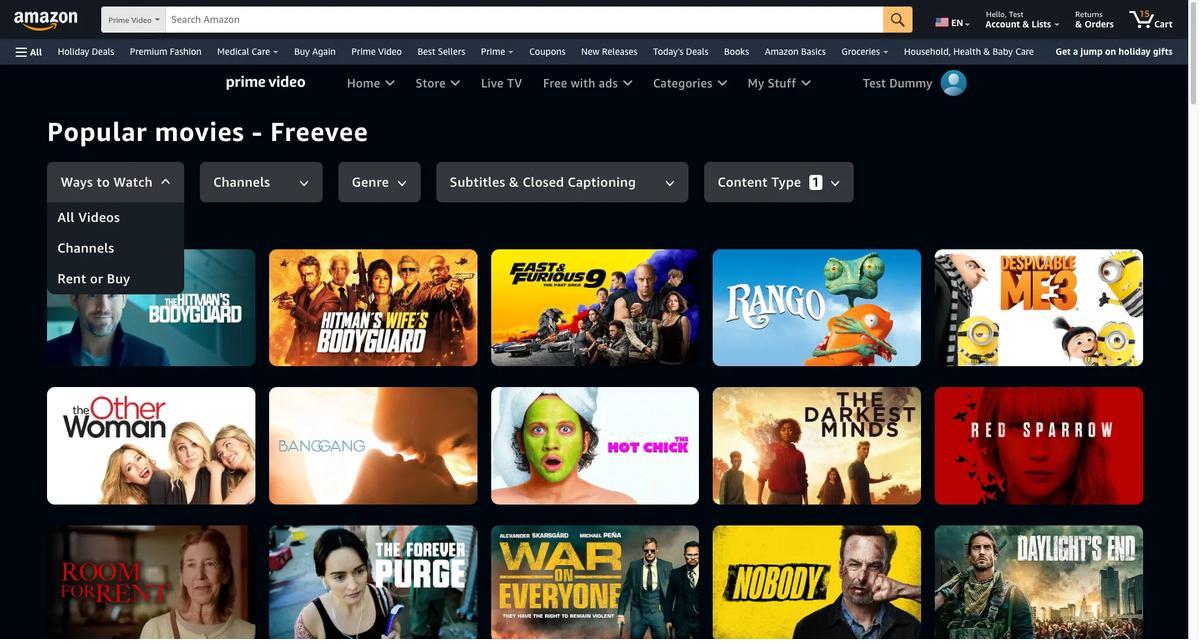 Task type: vqa. For each thing, say whether or not it's contained in the screenshot.
Channels to the left
yes



Task type: locate. For each thing, give the bounding box(es) containing it.
groceries link
[[834, 42, 897, 61]]

channels for ways to watch
[[214, 174, 270, 190]]

1
[[812, 174, 820, 190]]

2 deals from the left
[[686, 46, 709, 57]]

all left videos
[[58, 209, 75, 226]]

& for returns & orders
[[1076, 18, 1082, 29]]

0 vertical spatial all
[[30, 46, 42, 57]]

holiday deals link
[[50, 42, 122, 61]]

get a jump on holiday gifts link
[[1051, 43, 1178, 60]]

en link
[[928, 3, 976, 36]]

checkbox unselected image
[[447, 248, 468, 269], [715, 248, 736, 269], [210, 285, 232, 306], [447, 285, 468, 306], [715, 285, 736, 306], [210, 322, 232, 344], [210, 359, 232, 381], [447, 359, 468, 381], [715, 359, 736, 381], [447, 434, 468, 455], [715, 434, 736, 455], [715, 471, 736, 493], [447, 508, 468, 530], [210, 546, 232, 567], [447, 546, 468, 567], [210, 620, 232, 640], [447, 620, 468, 640]]

None submit
[[884, 7, 913, 33]]

amazon basics
[[765, 46, 826, 57]]

care
[[252, 46, 270, 57], [1016, 46, 1034, 57]]

0 horizontal spatial prime
[[108, 15, 129, 25]]

1 vertical spatial buy
[[107, 271, 130, 288]]

1 deals from the left
[[92, 46, 114, 57]]

prime
[[108, 15, 129, 25], [352, 46, 376, 57], [481, 46, 505, 57]]

buy inside button
[[107, 271, 130, 288]]

get
[[1056, 46, 1071, 57]]

0 vertical spatial prime video
[[108, 15, 152, 25]]

all
[[30, 46, 42, 57], [58, 209, 75, 226]]

2 care from the left
[[1016, 46, 1034, 57]]

1 vertical spatial all
[[58, 209, 75, 226]]

prime video
[[108, 15, 152, 25], [352, 46, 402, 57]]

prime video image
[[227, 76, 305, 90]]

coupons
[[530, 46, 566, 57]]

my stuff
[[748, 75, 797, 91]]

& inside returns & orders
[[1076, 18, 1082, 29]]

with
[[571, 75, 596, 91]]

prime up home
[[352, 46, 376, 57]]

movies
[[155, 116, 244, 147]]

-
[[252, 116, 263, 147]]

ads
[[599, 75, 618, 91]]

channels down - on the top of page
[[214, 174, 270, 190]]

expander down image
[[162, 179, 169, 183], [397, 180, 407, 187], [665, 180, 675, 187], [301, 181, 308, 185], [832, 181, 839, 185]]

1 horizontal spatial care
[[1016, 46, 1034, 57]]

checkbox unselected image
[[210, 248, 232, 269], [447, 322, 468, 344], [715, 322, 736, 344], [447, 397, 468, 418], [715, 397, 736, 418], [210, 434, 232, 455], [210, 471, 232, 493], [447, 471, 468, 493], [210, 508, 232, 530], [715, 508, 736, 530], [210, 583, 232, 604], [447, 583, 468, 604]]

all for all
[[30, 46, 42, 57]]

& left lists
[[1023, 18, 1030, 29]]

care right medical
[[252, 46, 270, 57]]

content
[[718, 174, 768, 190]]

channels for all videos
[[58, 240, 114, 257]]

tv
[[507, 75, 522, 91]]

all button
[[10, 39, 48, 65]]

best
[[418, 46, 436, 57]]

best sellers
[[418, 46, 465, 57]]

video up premium
[[131, 15, 152, 25]]

&
[[1023, 18, 1030, 29], [1076, 18, 1082, 29], [984, 46, 991, 57], [509, 174, 519, 190]]

my
[[748, 75, 765, 91]]

0 horizontal spatial care
[[252, 46, 270, 57]]

1 horizontal spatial prime
[[352, 46, 376, 57]]

all inside navigation navigation
[[30, 46, 42, 57]]

new releases
[[581, 46, 638, 57]]

prime video up home link
[[352, 46, 402, 57]]

buy right or
[[107, 271, 130, 288]]

prime up "live"
[[481, 46, 505, 57]]

closed
[[523, 174, 564, 190]]

stuff
[[768, 75, 797, 91]]

0 horizontal spatial prime video
[[108, 15, 152, 25]]

prime inside search field
[[108, 15, 129, 25]]

prime up holiday deals
[[108, 15, 129, 25]]

15
[[1140, 8, 1150, 19]]

1 horizontal spatial prime video
[[352, 46, 402, 57]]

1 horizontal spatial all
[[58, 209, 75, 226]]

premium
[[130, 46, 168, 57]]

lists
[[1032, 18, 1051, 29]]

expander down image
[[161, 178, 170, 185], [299, 180, 309, 187], [830, 180, 840, 187], [398, 181, 406, 185], [666, 181, 674, 185]]

buy
[[294, 46, 310, 57], [107, 271, 130, 288]]

channels inside button
[[58, 240, 114, 257]]

deals
[[92, 46, 114, 57], [686, 46, 709, 57]]

& left orders
[[1076, 18, 1082, 29]]

hello,
[[986, 9, 1007, 19]]

gifts
[[1153, 46, 1173, 57]]

books link
[[717, 42, 757, 61]]

deals for holiday deals
[[92, 46, 114, 57]]

best sellers link
[[410, 42, 473, 61]]

deals inside holiday deals link
[[92, 46, 114, 57]]

1 vertical spatial channels
[[58, 240, 114, 257]]

sellers
[[438, 46, 465, 57]]

fashion
[[170, 46, 202, 57]]

free with ads
[[543, 75, 618, 91]]

channels down 'all videos'
[[58, 240, 114, 257]]

en
[[952, 17, 964, 28]]

type
[[772, 174, 802, 190]]

1 vertical spatial prime video
[[352, 46, 402, 57]]

books
[[724, 46, 749, 57]]

1 vertical spatial video
[[378, 46, 402, 57]]

0 vertical spatial video
[[131, 15, 152, 25]]

new
[[581, 46, 600, 57]]

categories
[[653, 75, 713, 91]]

navigation navigation
[[0, 0, 1189, 65]]

today's deals link
[[645, 42, 717, 61]]

today's deals
[[653, 46, 709, 57]]

again
[[312, 46, 336, 57]]

all down amazon image
[[30, 46, 42, 57]]

& left closed
[[509, 174, 519, 190]]

deals for today's deals
[[686, 46, 709, 57]]

1 horizontal spatial deals
[[686, 46, 709, 57]]

medical care link
[[210, 42, 287, 61]]

0 horizontal spatial buy
[[107, 271, 130, 288]]

deals right 'holiday'
[[92, 46, 114, 57]]

1 horizontal spatial buy
[[294, 46, 310, 57]]

0 horizontal spatial deals
[[92, 46, 114, 57]]

medical care
[[217, 46, 270, 57]]

1 horizontal spatial channels
[[214, 174, 270, 190]]

care right baby
[[1016, 46, 1034, 57]]

basics
[[801, 46, 826, 57]]

video left best
[[378, 46, 402, 57]]

ways
[[61, 174, 93, 190]]

health
[[954, 46, 981, 57]]

store
[[416, 75, 446, 91]]

today's
[[653, 46, 684, 57]]

0 vertical spatial buy
[[294, 46, 310, 57]]

buy again link
[[287, 42, 344, 61]]

all videos
[[58, 209, 120, 226]]

0 horizontal spatial all
[[30, 46, 42, 57]]

deals inside today's deals link
[[686, 46, 709, 57]]

free
[[543, 75, 567, 91]]

channels
[[214, 174, 270, 190], [58, 240, 114, 257]]

prime video inside search field
[[108, 15, 152, 25]]

deals right the today's
[[686, 46, 709, 57]]

prime video up premium
[[108, 15, 152, 25]]

0 horizontal spatial channels
[[58, 240, 114, 257]]

returns & orders
[[1076, 9, 1114, 29]]

buy left again
[[294, 46, 310, 57]]

0 horizontal spatial video
[[131, 15, 152, 25]]

video
[[131, 15, 152, 25], [378, 46, 402, 57]]

0 vertical spatial channels
[[214, 174, 270, 190]]



Task type: describe. For each thing, give the bounding box(es) containing it.
all videos button
[[47, 203, 184, 233]]

content type
[[718, 174, 802, 190]]

channels button
[[47, 233, 184, 264]]

get a jump on holiday gifts
[[1056, 46, 1173, 57]]

amazon image
[[14, 12, 78, 31]]

amazon
[[765, 46, 799, 57]]

account & lists
[[986, 18, 1051, 29]]

rent or buy
[[58, 271, 130, 288]]

holiday deals
[[58, 46, 114, 57]]

a
[[1074, 46, 1079, 57]]

to
[[97, 174, 110, 190]]

on
[[1106, 46, 1117, 57]]

none submit inside prime video search field
[[884, 7, 913, 33]]

popular movies - freevee
[[47, 116, 369, 147]]

holiday
[[58, 46, 89, 57]]

Search Amazon text field
[[166, 7, 884, 32]]

live tv link
[[471, 65, 533, 101]]

releases
[[602, 46, 638, 57]]

2 horizontal spatial prime
[[481, 46, 505, 57]]

rent
[[58, 271, 86, 288]]

freevee
[[270, 116, 369, 147]]

household, health & baby care link
[[897, 42, 1042, 61]]

store link
[[405, 65, 471, 101]]

premium fashion
[[130, 46, 202, 57]]

categories link
[[643, 65, 738, 101]]

coupons link
[[522, 42, 574, 61]]

& for subtitles & closed captioning
[[509, 174, 519, 190]]

ways to watch
[[61, 174, 153, 190]]

premium fashion link
[[122, 42, 210, 61]]

medical
[[217, 46, 249, 57]]

new releases link
[[574, 42, 645, 61]]

baby
[[993, 46, 1013, 57]]

orders
[[1085, 18, 1114, 29]]

amazon basics link
[[757, 42, 834, 61]]

test
[[1009, 9, 1024, 19]]

household, health & baby care
[[904, 46, 1034, 57]]

buy inside navigation navigation
[[294, 46, 310, 57]]

all for all videos
[[58, 209, 75, 226]]

1 care from the left
[[252, 46, 270, 57]]

buy again
[[294, 46, 336, 57]]

video inside search field
[[131, 15, 152, 25]]

subtitles
[[450, 174, 506, 190]]

prime link
[[473, 42, 522, 61]]

subtitles & closed captioning
[[450, 174, 636, 190]]

popular
[[47, 116, 147, 147]]

account
[[986, 18, 1020, 29]]

hello, test
[[986, 9, 1024, 19]]

groceries
[[842, 46, 880, 57]]

1 horizontal spatial video
[[378, 46, 402, 57]]

& left baby
[[984, 46, 991, 57]]

Prime Video search field
[[101, 7, 913, 34]]

jump
[[1081, 46, 1103, 57]]

& for account & lists
[[1023, 18, 1030, 29]]

home
[[347, 75, 380, 91]]

household,
[[904, 46, 951, 57]]

live tv
[[481, 75, 522, 91]]

cart
[[1155, 18, 1173, 29]]

videos
[[78, 209, 120, 226]]

home link
[[337, 65, 405, 101]]

watch
[[114, 174, 153, 190]]

genre
[[352, 174, 389, 190]]

or
[[90, 271, 103, 288]]

rent or buy button
[[47, 264, 184, 295]]

holiday
[[1119, 46, 1151, 57]]

prime video link
[[344, 42, 410, 61]]

my stuff link
[[738, 65, 821, 101]]

returns
[[1076, 9, 1103, 19]]

live
[[481, 75, 504, 91]]

captioning
[[568, 174, 636, 190]]

free with ads link
[[533, 65, 643, 101]]



